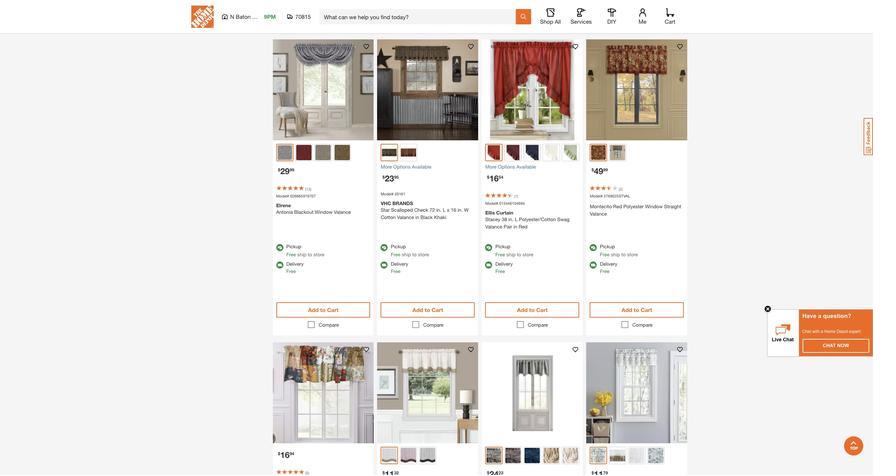 Task type: vqa. For each thing, say whether or not it's contained in the screenshot.
'Star'
yes



Task type: describe. For each thing, give the bounding box(es) containing it.
w
[[464, 207, 469, 213]]

ship for 29
[[297, 252, 306, 258]]

1 horizontal spatial 2
[[620, 187, 622, 192]]

99 for 29
[[290, 167, 294, 173]]

antonia blackout window valance image
[[273, 40, 374, 141]]

swag
[[557, 216, 570, 222]]

me button
[[632, 8, 654, 25]]

options for 23
[[393, 164, 411, 170]]

ellis curtain stacey 38 in. l polyester/cotton swag valance pair in red
[[485, 210, 570, 230]]

70815 button
[[287, 13, 311, 20]]

( for 29
[[305, 187, 306, 192]]

available for pickup image for 49
[[590, 244, 597, 251]]

options for 16
[[498, 164, 515, 170]]

premium velvet 50 in. w x 17 in . l scalloped valance in slate image
[[482, 343, 583, 444]]

pickup free ship to store for 49
[[600, 244, 638, 258]]

window for straight
[[645, 204, 663, 210]]

pickup for 23
[[391, 244, 406, 250]]

1 horizontal spatial ( 2 )
[[619, 187, 623, 192]]

diy button
[[601, 8, 623, 25]]

026865919707
[[290, 194, 316, 199]]

home
[[825, 329, 836, 334]]

window for valance
[[315, 209, 333, 215]]

store for 23
[[418, 252, 429, 258]]

polyester
[[624, 204, 644, 210]]

sage image
[[563, 145, 579, 161]]

antique gold image
[[335, 145, 350, 161]]

l inside ellis curtain stacey 38 in. l polyester/cotton swag valance pair in red
[[515, 216, 518, 222]]

navy image
[[525, 145, 540, 161]]

expert.
[[849, 329, 862, 334]]

delivery for 49
[[600, 261, 618, 267]]

) for 29
[[310, 187, 311, 192]]

available shipping image for 49
[[590, 262, 597, 269]]

38
[[502, 216, 507, 222]]

$ for $ 49 99
[[592, 167, 594, 173]]

valance inside ellis curtain stacey 38 in. l polyester/cotton swag valance pair in red
[[485, 224, 502, 230]]

$ for $ 29 99
[[278, 167, 280, 173]]

services button
[[570, 8, 592, 25]]

1 horizontal spatial in.
[[458, 207, 463, 213]]

20161
[[395, 192, 405, 196]]

chat now link
[[803, 340, 869, 353]]

ice cream image
[[544, 145, 559, 161]]

pickup for 29
[[286, 244, 301, 250]]

montecito red polyester window straight valance image
[[587, 40, 688, 141]]

available shipping image for 23
[[381, 262, 388, 269]]

more options available link for 23
[[381, 163, 475, 171]]

29
[[280, 166, 290, 176]]

$ for $ 16 54
[[487, 175, 490, 180]]

stacey
[[485, 216, 500, 222]]

have a question?
[[803, 313, 852, 320]]

free for available for pickup image
[[391, 252, 401, 258]]

baton
[[236, 13, 251, 20]]

1 vertical spatial a
[[821, 329, 823, 334]]

white image
[[629, 448, 645, 464]]

champagne image
[[544, 448, 559, 464]]

valance inside elrene antonia blackout window valance
[[334, 209, 351, 215]]

$ 16 94
[[278, 450, 294, 460]]

ship for 16
[[507, 252, 516, 258]]

0 vertical spatial a
[[818, 313, 822, 320]]

more for 23
[[381, 164, 392, 170]]

montecito
[[590, 204, 612, 210]]

bone image
[[563, 448, 579, 464]]

rouge image
[[297, 145, 312, 161]]

black image
[[610, 145, 626, 161]]

cotton
[[381, 214, 396, 220]]

country garden fall flowers paisley brooch multi-color red blue beige rod pocket window valance image
[[273, 343, 374, 444]]

vhc brands star scalloped check 72 in. l x 16 in. w cotton valance in black khaki
[[381, 200, 469, 220]]

curtain
[[496, 210, 513, 216]]

khaki
[[434, 214, 446, 220]]

montecito red polyester window straight valance link
[[590, 203, 684, 218]]

westport 14 in. l polyester window curtain valance in taupe image
[[377, 343, 478, 444]]

model# up vhc
[[381, 192, 394, 196]]

multi image
[[591, 449, 606, 463]]

2769025stval
[[604, 194, 630, 199]]

9pm
[[264, 13, 276, 20]]

available for pickup image
[[381, 244, 388, 251]]

ship for 23
[[402, 252, 411, 258]]

black image
[[420, 448, 436, 464]]

23
[[385, 174, 394, 184]]

chat
[[803, 329, 811, 334]]

more options available for 16
[[485, 164, 536, 170]]

in inside ellis curtain stacey 38 in. l polyester/cotton swag valance pair in red
[[514, 224, 517, 230]]

) for 49
[[622, 187, 623, 192]]

red inside montecito red polyester window straight valance
[[613, 204, 622, 210]]

free for available for pickup icon related to 16
[[496, 252, 505, 258]]

black
[[421, 214, 433, 220]]

delivery free for 23
[[391, 261, 408, 274]]

burgundy, dark tan image
[[401, 145, 416, 161]]

me
[[639, 18, 647, 25]]

have
[[803, 313, 817, 320]]

store for 16
[[523, 252, 534, 258]]

7
[[515, 194, 517, 199]]

valance inside montecito red polyester window straight valance
[[590, 211, 607, 217]]

0 horizontal spatial ( 2 )
[[305, 471, 309, 476]]

( 7 )
[[514, 194, 518, 199]]

model# 2769025stval
[[590, 194, 630, 199]]

shop all
[[540, 18, 561, 25]]

star
[[381, 207, 390, 213]]

elrene
[[276, 203, 291, 208]]

95
[[394, 175, 399, 180]]

n
[[230, 13, 234, 20]]

0 horizontal spatial in.
[[436, 207, 442, 213]]

free for available shipping image associated with 49
[[600, 268, 610, 274]]

chat with a home depot expert.
[[803, 329, 862, 334]]

2 blue image from the left
[[649, 448, 664, 464]]

more options available link for 16
[[485, 163, 580, 171]]

delivery free for 29
[[286, 261, 304, 274]]

chat
[[823, 343, 836, 349]]



Task type: locate. For each thing, give the bounding box(es) containing it.
model# 026865919707
[[276, 194, 316, 199]]

rouge
[[252, 13, 269, 20]]

49
[[594, 166, 603, 176]]

more options available link down navy image
[[485, 163, 580, 171]]

more up 23
[[381, 164, 392, 170]]

2 available shipping image from the left
[[590, 262, 597, 269]]

2 horizontal spatial 16
[[490, 174, 499, 184]]

16 for $ 16 94
[[280, 450, 290, 460]]

99 inside $ 29 99
[[290, 167, 294, 173]]

2 horizontal spatial available for pickup image
[[590, 244, 597, 251]]

1 horizontal spatial available
[[517, 164, 536, 170]]

silver image
[[278, 146, 292, 160]]

in right pair
[[514, 224, 517, 230]]

delivery for 23
[[391, 261, 408, 267]]

raven, khaki image
[[382, 146, 397, 160]]

2 store from the left
[[418, 252, 429, 258]]

blackout
[[294, 209, 314, 215]]

2 horizontal spatial red image
[[610, 448, 626, 464]]

l right 38
[[515, 216, 518, 222]]

l
[[443, 207, 446, 213], [515, 216, 518, 222]]

1 vertical spatial ( 2 )
[[305, 471, 309, 476]]

4 pickup from the left
[[600, 244, 615, 250]]

0 horizontal spatial red
[[519, 224, 528, 230]]

burgundy image
[[401, 448, 416, 464]]

0 horizontal spatial taupe image
[[316, 145, 331, 161]]

0 horizontal spatial more options available
[[381, 164, 432, 170]]

1 horizontal spatial in
[[514, 224, 517, 230]]

99 up model# 2769025stval
[[603, 167, 608, 173]]

2 more from the left
[[485, 164, 497, 170]]

vhc
[[381, 200, 391, 206]]

2
[[620, 187, 622, 192], [306, 471, 308, 476]]

services
[[571, 18, 592, 25]]

window left straight
[[645, 204, 663, 210]]

pickup free ship to store for 23
[[391, 244, 429, 258]]

options up 95
[[393, 164, 411, 170]]

blue image left champagne image
[[525, 448, 540, 464]]

in. inside ellis curtain stacey 38 in. l polyester/cotton swag valance pair in red
[[509, 216, 514, 222]]

0 horizontal spatial window
[[315, 209, 333, 215]]

more options available up 95
[[381, 164, 432, 170]]

3 delivery from the left
[[496, 261, 513, 267]]

n baton rouge
[[230, 13, 269, 20]]

2 99 from the left
[[603, 167, 608, 173]]

a
[[818, 313, 822, 320], [821, 329, 823, 334]]

1 99 from the left
[[290, 167, 294, 173]]

more for 16
[[485, 164, 497, 170]]

store for 29
[[314, 252, 324, 258]]

4 pickup free ship to store from the left
[[600, 244, 638, 258]]

red down 2769025stval
[[613, 204, 622, 210]]

1 vertical spatial 2
[[306, 471, 308, 476]]

3 store from the left
[[523, 252, 534, 258]]

0 vertical spatial taupe image
[[316, 145, 331, 161]]

0 horizontal spatial red image
[[487, 146, 501, 160]]

1 vertical spatial red
[[519, 224, 528, 230]]

model# 20161
[[381, 192, 405, 196]]

blue image right white icon
[[649, 448, 664, 464]]

shop all button
[[540, 8, 562, 25]]

a right have
[[818, 313, 822, 320]]

add to cart
[[308, 4, 339, 10], [413, 4, 443, 10], [517, 4, 548, 10], [622, 4, 652, 10], [308, 307, 339, 313], [413, 307, 443, 313], [517, 307, 548, 313], [622, 307, 652, 313]]

taupe image
[[316, 145, 331, 161], [382, 449, 397, 463]]

polyester/cotton
[[519, 216, 556, 222]]

pickup
[[286, 244, 301, 250], [391, 244, 406, 250], [496, 244, 511, 250], [600, 244, 615, 250]]

3 available for pickup image from the left
[[590, 244, 597, 251]]

1 horizontal spatial options
[[498, 164, 515, 170]]

2 horizontal spatial in.
[[509, 216, 514, 222]]

1 available shipping image from the left
[[381, 262, 388, 269]]

delivery free
[[286, 261, 304, 274], [391, 261, 408, 274], [496, 261, 513, 274], [600, 261, 618, 274]]

in. right 72
[[436, 207, 442, 213]]

3 pickup free ship to store from the left
[[496, 244, 534, 258]]

1 blue image from the left
[[525, 448, 540, 464]]

$ for $ 23 95
[[383, 175, 385, 180]]

99 inside $ 49 99
[[603, 167, 608, 173]]

$ down silver image
[[278, 167, 280, 173]]

chat now
[[823, 343, 849, 349]]

72
[[430, 207, 435, 213]]

1 store from the left
[[314, 252, 324, 258]]

0 vertical spatial 2
[[620, 187, 622, 192]]

99 down silver image
[[290, 167, 294, 173]]

more
[[381, 164, 392, 170], [485, 164, 497, 170]]

window
[[645, 204, 663, 210], [315, 209, 333, 215]]

red
[[613, 204, 622, 210], [519, 224, 528, 230]]

model# for 29
[[276, 194, 289, 199]]

delivery for 29
[[286, 261, 304, 267]]

straight
[[664, 204, 681, 210]]

available for pickup image for 16
[[485, 244, 492, 251]]

( for 16
[[514, 194, 515, 199]]

model# up montecito
[[590, 194, 603, 199]]

in inside vhc brands star scalloped check 72 in. l x 16 in. w cotton valance in black khaki
[[415, 214, 419, 220]]

options up the 54
[[498, 164, 515, 170]]

$ left the 54
[[487, 175, 490, 180]]

1 options from the left
[[393, 164, 411, 170]]

0 horizontal spatial available
[[412, 164, 432, 170]]

What can we help you find today? search field
[[324, 9, 515, 24]]

1 horizontal spatial more options available
[[485, 164, 536, 170]]

delivery for 16
[[496, 261, 513, 267]]

model#
[[381, 192, 394, 196], [276, 194, 289, 199], [590, 194, 603, 199], [485, 201, 498, 206]]

all
[[555, 18, 561, 25]]

1 horizontal spatial 99
[[603, 167, 608, 173]]

0 horizontal spatial in
[[415, 214, 419, 220]]

3 ship from the left
[[507, 252, 516, 258]]

1 horizontal spatial more options available link
[[485, 163, 580, 171]]

x
[[447, 207, 450, 213]]

more options available up the 54
[[485, 164, 536, 170]]

0 horizontal spatial more options available link
[[381, 163, 475, 171]]

54
[[499, 175, 503, 180]]

merlot image
[[506, 145, 521, 161]]

16
[[490, 174, 499, 184], [451, 207, 456, 213], [280, 450, 290, 460]]

available down burgundy, dark tan image
[[412, 164, 432, 170]]

2 available for pickup image from the left
[[485, 244, 492, 251]]

model# for 49
[[590, 194, 603, 199]]

stacey 38 in. l polyester/cotton swag valance pair in red image
[[482, 40, 583, 141]]

available shipping image
[[381, 262, 388, 269], [590, 262, 597, 269]]

available shipping image for 16
[[485, 262, 492, 269]]

0 horizontal spatial l
[[443, 207, 446, 213]]

in.
[[436, 207, 442, 213], [458, 207, 463, 213], [509, 216, 514, 222]]

$ left 95
[[383, 175, 385, 180]]

$ 23 95
[[383, 174, 399, 184]]

0 horizontal spatial more
[[381, 164, 392, 170]]

$ inside $ 23 95
[[383, 175, 385, 180]]

0 horizontal spatial available shipping image
[[276, 262, 283, 269]]

model# up ellis
[[485, 201, 498, 206]]

4 store from the left
[[627, 252, 638, 258]]

window right blackout
[[315, 209, 333, 215]]

compare
[[319, 19, 339, 25], [423, 19, 444, 25], [528, 19, 548, 25], [633, 19, 653, 25], [319, 322, 339, 328], [423, 322, 444, 328], [528, 322, 548, 328], [633, 322, 653, 328]]

ship for 49
[[611, 252, 620, 258]]

more options available link
[[381, 163, 475, 171], [485, 163, 580, 171]]

1 vertical spatial in
[[514, 224, 517, 230]]

diy
[[608, 18, 617, 25]]

0 horizontal spatial options
[[393, 164, 411, 170]]

2 options from the left
[[498, 164, 515, 170]]

1 pickup free ship to store from the left
[[286, 244, 324, 258]]

1 vertical spatial taupe image
[[382, 449, 397, 463]]

$ 49 99
[[592, 166, 608, 176]]

available for 16
[[517, 164, 536, 170]]

cart link
[[663, 8, 678, 25]]

options
[[393, 164, 411, 170], [498, 164, 515, 170]]

in
[[415, 214, 419, 220], [514, 224, 517, 230]]

question?
[[823, 313, 852, 320]]

l left the x
[[443, 207, 446, 213]]

0 horizontal spatial available shipping image
[[381, 262, 388, 269]]

$ inside $ 49 99
[[592, 167, 594, 173]]

$ up model# 2769025stval
[[592, 167, 594, 173]]

antonia
[[276, 209, 293, 215]]

2 delivery free from the left
[[391, 261, 408, 274]]

1 horizontal spatial window
[[645, 204, 663, 210]]

add
[[308, 4, 319, 10], [413, 4, 423, 10], [517, 4, 528, 10], [622, 4, 632, 10], [308, 307, 319, 313], [413, 307, 423, 313], [517, 307, 528, 313], [622, 307, 632, 313]]

now
[[837, 343, 849, 349]]

to
[[320, 4, 326, 10], [425, 4, 430, 10], [529, 4, 535, 10], [634, 4, 639, 10], [308, 252, 312, 258], [412, 252, 417, 258], [517, 252, 521, 258], [622, 252, 626, 258], [320, 307, 326, 313], [425, 307, 430, 313], [529, 307, 535, 313], [634, 307, 639, 313]]

available for pickup image
[[276, 244, 283, 251], [485, 244, 492, 251], [590, 244, 597, 251]]

red inside ellis curtain stacey 38 in. l polyester/cotton swag valance pair in red
[[519, 224, 528, 230]]

pickup for 49
[[600, 244, 615, 250]]

available for pickup image for 29
[[276, 244, 283, 251]]

in. right 38
[[509, 216, 514, 222]]

2 vertical spatial 16
[[280, 450, 290, 460]]

model# 015446104694
[[485, 201, 525, 206]]

red image up 49
[[591, 146, 606, 160]]

cart
[[327, 4, 339, 10], [432, 4, 443, 10], [536, 4, 548, 10], [641, 4, 652, 10], [665, 18, 676, 25], [327, 307, 339, 313], [432, 307, 443, 313], [536, 307, 548, 313], [641, 307, 652, 313]]

red image right multi icon
[[610, 448, 626, 464]]

1 horizontal spatial available for pickup image
[[485, 244, 492, 251]]

2 delivery from the left
[[391, 261, 408, 267]]

more up $ 16 54
[[485, 164, 497, 170]]

$ inside $ 29 99
[[278, 167, 280, 173]]

taupe image right rouge icon
[[316, 145, 331, 161]]

store for 49
[[627, 252, 638, 258]]

in. left w
[[458, 207, 463, 213]]

1 ship from the left
[[297, 252, 306, 258]]

0 horizontal spatial blue image
[[525, 448, 540, 464]]

brands
[[393, 200, 413, 206]]

0 horizontal spatial 16
[[280, 450, 290, 460]]

pickup for 16
[[496, 244, 511, 250]]

available for 23
[[412, 164, 432, 170]]

star scalloped check 72 in. l x 16 in. w cotton valance in black khaki image
[[377, 40, 478, 141]]

$ 16 54
[[487, 174, 503, 184]]

free for 16 available shipping icon
[[496, 268, 505, 274]]

ellis
[[485, 210, 495, 216]]

available shipping image for 29
[[276, 262, 283, 269]]

1 vertical spatial 16
[[451, 207, 456, 213]]

$
[[278, 167, 280, 173], [592, 167, 594, 173], [383, 175, 385, 180], [487, 175, 490, 180], [278, 451, 280, 457]]

$ 29 99
[[278, 166, 294, 176]]

1 horizontal spatial 16
[[451, 207, 456, 213]]

available
[[412, 164, 432, 170], [517, 164, 536, 170]]

1 horizontal spatial blue image
[[649, 448, 664, 464]]

scalloped
[[391, 207, 413, 213]]

4 delivery from the left
[[600, 261, 618, 267]]

16 for $ 16 54
[[490, 174, 499, 184]]

$ inside $ 16 54
[[487, 175, 490, 180]]

99 for 49
[[603, 167, 608, 173]]

0 vertical spatial l
[[443, 207, 446, 213]]

in down check at the top
[[415, 214, 419, 220]]

1 delivery free from the left
[[286, 261, 304, 274]]

1 pickup from the left
[[286, 244, 301, 250]]

1 horizontal spatial taupe image
[[382, 449, 397, 463]]

0 vertical spatial in
[[415, 214, 419, 220]]

a right with
[[821, 329, 823, 334]]

valance inside vhc brands star scalloped check 72 in. l x 16 in. w cotton valance in black khaki
[[397, 214, 414, 220]]

l inside vhc brands star scalloped check 72 in. l x 16 in. w cotton valance in black khaki
[[443, 207, 446, 213]]

more options available for 23
[[381, 164, 432, 170]]

2 pickup free ship to store from the left
[[391, 244, 429, 258]]

red image left merlot image
[[487, 146, 501, 160]]

1 more options available link from the left
[[381, 163, 475, 171]]

0 horizontal spatial 2
[[306, 471, 308, 476]]

1 more from the left
[[381, 164, 392, 170]]

more options available
[[381, 164, 432, 170], [485, 164, 536, 170]]

13
[[306, 187, 310, 192]]

window inside elrene antonia blackout window valance
[[315, 209, 333, 215]]

$ inside $ 16 94
[[278, 451, 280, 457]]

free for available for pickup icon corresponding to 49
[[600, 252, 610, 258]]

( for 49
[[619, 187, 620, 192]]

015446104694
[[499, 201, 525, 206]]

2 pickup from the left
[[391, 244, 406, 250]]

delivery free for 16
[[496, 261, 513, 274]]

delivery free for 49
[[600, 261, 618, 274]]

4 delivery free from the left
[[600, 261, 618, 274]]

taupe image left burgundy image
[[382, 449, 397, 463]]

1 vertical spatial l
[[515, 216, 518, 222]]

1 delivery from the left
[[286, 261, 304, 267]]

1 horizontal spatial more
[[485, 164, 497, 170]]

)
[[310, 187, 311, 192], [622, 187, 623, 192], [517, 194, 518, 199], [308, 471, 309, 476]]

) for 16
[[517, 194, 518, 199]]

3 pickup from the left
[[496, 244, 511, 250]]

red right pair
[[519, 224, 528, 230]]

( 2 )
[[619, 187, 623, 192], [305, 471, 309, 476]]

available shipping image
[[276, 262, 283, 269], [485, 262, 492, 269]]

with
[[813, 329, 820, 334]]

available down navy image
[[517, 164, 536, 170]]

0 horizontal spatial 99
[[290, 167, 294, 173]]

70815
[[295, 13, 311, 20]]

depot
[[837, 329, 848, 334]]

pickup free ship to store
[[286, 244, 324, 258], [391, 244, 429, 258], [496, 244, 534, 258], [600, 244, 638, 258]]

1 horizontal spatial available shipping image
[[590, 262, 597, 269]]

4 ship from the left
[[611, 252, 620, 258]]

( 13 )
[[305, 187, 311, 192]]

blue image
[[525, 448, 540, 464], [649, 448, 664, 464]]

model# for 16
[[485, 201, 498, 206]]

2 available from the left
[[517, 164, 536, 170]]

2 more options available from the left
[[485, 164, 536, 170]]

more options available link down burgundy, dark tan image
[[381, 163, 475, 171]]

2 available shipping image from the left
[[485, 262, 492, 269]]

99
[[290, 167, 294, 173], [603, 167, 608, 173]]

free
[[286, 252, 296, 258], [391, 252, 401, 258], [496, 252, 505, 258], [600, 252, 610, 258], [286, 268, 296, 274], [391, 268, 401, 274], [496, 268, 505, 274], [600, 268, 610, 274]]

red image for black icon
[[591, 146, 606, 160]]

mauve image
[[506, 448, 521, 464]]

the home depot logo image
[[191, 6, 214, 28]]

free for available shipping image corresponding to 23
[[391, 268, 401, 274]]

1 available from the left
[[412, 164, 432, 170]]

2 ship from the left
[[402, 252, 411, 258]]

0 vertical spatial red
[[613, 204, 622, 210]]

red image
[[487, 146, 501, 160], [591, 146, 606, 160], [610, 448, 626, 464]]

2 more options available link from the left
[[485, 163, 580, 171]]

red image for merlot image
[[487, 146, 501, 160]]

pickup free ship to store for 29
[[286, 244, 324, 258]]

pair
[[504, 224, 512, 230]]

$ left 94
[[278, 451, 280, 457]]

free for available for pickup icon related to 29
[[286, 252, 296, 258]]

free for available shipping icon related to 29
[[286, 268, 296, 274]]

1 horizontal spatial red image
[[591, 146, 606, 160]]

country floral 12 in. l polyester/cotton ruffled valance in multi image
[[587, 343, 688, 444]]

3 delivery free from the left
[[496, 261, 513, 274]]

1 more options available from the left
[[381, 164, 432, 170]]

0 horizontal spatial available for pickup image
[[276, 244, 283, 251]]

pickup free ship to store for 16
[[496, 244, 534, 258]]

elrene antonia blackout window valance
[[276, 203, 351, 215]]

16 inside vhc brands star scalloped check 72 in. l x 16 in. w cotton valance in black khaki
[[451, 207, 456, 213]]

$ for $ 16 94
[[278, 451, 280, 457]]

1 available for pickup image from the left
[[276, 244, 283, 251]]

1 available shipping image from the left
[[276, 262, 283, 269]]

slate grey image
[[487, 449, 501, 463]]

window inside montecito red polyester window straight valance
[[645, 204, 663, 210]]

delivery
[[286, 261, 304, 267], [391, 261, 408, 267], [496, 261, 513, 267], [600, 261, 618, 267]]

1 horizontal spatial red
[[613, 204, 622, 210]]

1 horizontal spatial available shipping image
[[485, 262, 492, 269]]

shop
[[540, 18, 553, 25]]

0 vertical spatial 16
[[490, 174, 499, 184]]

0 vertical spatial ( 2 )
[[619, 187, 623, 192]]

94
[[290, 451, 294, 457]]

valance
[[334, 209, 351, 215], [590, 211, 607, 217], [397, 214, 414, 220], [485, 224, 502, 230]]

feedback link image
[[864, 118, 873, 155]]

check
[[414, 207, 428, 213]]

model# up elrene
[[276, 194, 289, 199]]

montecito red polyester window straight valance
[[590, 204, 681, 217]]

1 horizontal spatial l
[[515, 216, 518, 222]]



